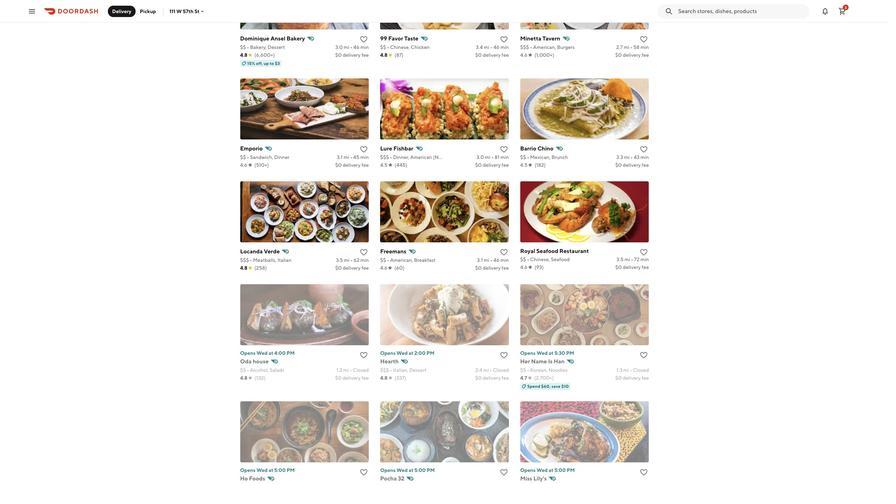 Task type: locate. For each thing, give the bounding box(es) containing it.
1 5:00 from the left
[[274, 468, 286, 473]]

wed up hearth
[[397, 350, 408, 356]]

wed up house
[[257, 350, 268, 356]]

mi for 3.3 mi • 43 min
[[624, 154, 630, 160]]

tavern
[[543, 35, 561, 42]]

$0 delivery fee down 1.2 mi • closed
[[335, 375, 369, 381]]

$0 delivery fee for 3.1 mi • 46 min
[[475, 265, 509, 271]]

fee for 3.3 mi • 43 min
[[642, 162, 649, 168]]

delivery for 3.5 mi • 72 min
[[623, 265, 641, 270]]

fee down 2.7 mi • 58 min
[[642, 52, 649, 58]]

$0 delivery fee down "3.3 mi • 43 min"
[[616, 162, 649, 168]]

$$ for $$ • mexican, brunch
[[520, 154, 526, 160]]

$0 delivery fee for 3.5 mi • 72 min
[[616, 265, 649, 270]]

closed right 1.2
[[353, 367, 369, 373]]

1 horizontal spatial 4.5
[[520, 162, 528, 168]]

delivery down 3.1 mi • 45 min
[[343, 162, 361, 168]]

oda house
[[240, 358, 269, 365]]

click to add this store to your saved list image up 3.1 mi • 46 min
[[500, 248, 508, 257]]

wed for ho foods
[[257, 468, 268, 473]]

0 vertical spatial dessert
[[268, 44, 285, 50]]

opens wed at 5:30 pm
[[520, 350, 574, 356]]

$0 for 3.1 mi • 45 min
[[335, 162, 342, 168]]

2 horizontal spatial opens wed at 5:00 pm
[[520, 468, 575, 473]]

4.5
[[380, 162, 388, 168], [520, 162, 528, 168]]

dessert for $$ • bakery, dessert
[[268, 44, 285, 50]]

pm for pocha 32
[[427, 468, 435, 473]]

mi
[[344, 44, 349, 50], [484, 44, 490, 50], [624, 44, 630, 50], [344, 154, 349, 160], [485, 154, 491, 160], [624, 154, 630, 160], [625, 257, 630, 262], [344, 257, 350, 263], [484, 257, 490, 263], [343, 367, 349, 373], [484, 367, 489, 373], [624, 367, 629, 373]]

$$ • mexican, brunch
[[520, 154, 568, 160]]

opens
[[240, 350, 256, 356], [380, 350, 396, 356], [520, 350, 536, 356], [240, 468, 256, 473], [380, 468, 396, 473], [520, 468, 536, 473]]

2 horizontal spatial closed
[[633, 367, 649, 373]]

$$ • sandwich, dinner
[[240, 154, 290, 160]]

mi for 3.4 mi • 46 min
[[484, 44, 490, 50]]

$$$ • dinner, american (new)
[[380, 154, 447, 160]]

4.8 left (132)
[[240, 375, 248, 381]]

1 horizontal spatial 5:00
[[415, 468, 426, 473]]

45
[[353, 154, 360, 160]]

opens up oda
[[240, 350, 256, 356]]

2 items, open order cart image
[[838, 7, 847, 15]]

1 4.5 from the left
[[380, 162, 388, 168]]

0 vertical spatial 3.1
[[337, 154, 343, 160]]

click to add this store to your saved list image up 2.7 mi • 58 min
[[640, 35, 649, 44]]

3 closed from the left
[[633, 367, 649, 373]]

chinese, up (93)
[[530, 257, 550, 262]]

0 horizontal spatial dessert
[[268, 44, 285, 50]]

miss
[[520, 475, 532, 482]]

royal seafood restaurant
[[520, 248, 589, 255]]

4.6 left "(510+)"
[[240, 162, 247, 168]]

delivery for 3.3 mi • 43 min
[[623, 162, 641, 168]]

opens up her at bottom
[[520, 350, 536, 356]]

delivery down "3.3 mi • 43 min"
[[623, 162, 641, 168]]

mi for 1.3 mi • closed
[[624, 367, 629, 373]]

delivery button
[[108, 6, 136, 17]]

closed right 2.4
[[493, 367, 509, 373]]

delivery down 3.0 mi • 46 min
[[343, 52, 361, 58]]

seafood down the royal seafood restaurant
[[551, 257, 570, 262]]

opens for miss lily's
[[520, 468, 536, 473]]

$0 down 3.3 on the right
[[616, 162, 622, 168]]

dominique
[[240, 35, 269, 42]]

1 vertical spatial chinese,
[[530, 257, 550, 262]]

$0 delivery fee down 3.4 mi • 46 min
[[475, 52, 509, 58]]

delivery for 3.0 mi • 46 min
[[343, 52, 361, 58]]

$$ up 4.7
[[520, 367, 526, 373]]

$10
[[562, 384, 569, 389]]

3.1
[[337, 154, 343, 160], [477, 257, 483, 263]]

$$ down emporio
[[240, 154, 246, 160]]

click to add this store to your saved list image up 3.0 mi • 81 min
[[500, 145, 508, 154]]

4.6 left (60)
[[380, 265, 388, 271]]

open menu image
[[28, 7, 36, 15]]

1 closed from the left
[[353, 367, 369, 373]]

opens up hearth
[[380, 350, 396, 356]]

delivery down 3.5 mi • 72 min
[[623, 265, 641, 270]]

46
[[354, 44, 360, 50], [494, 44, 500, 50], [494, 257, 500, 263]]

fee
[[362, 52, 369, 58], [502, 52, 509, 58], [642, 52, 649, 58], [362, 162, 369, 168], [502, 162, 509, 168], [642, 162, 649, 168], [642, 265, 649, 270], [362, 265, 369, 271], [502, 265, 509, 271], [362, 375, 369, 381], [502, 375, 509, 381], [642, 375, 649, 381]]

$$ for $$ • chinese, seafood
[[520, 257, 526, 262]]

wed up 32
[[397, 468, 408, 473]]

fee down 3.0 mi • 46 min
[[362, 52, 369, 58]]

0 vertical spatial 3.0
[[335, 44, 343, 50]]

click to add this store to your saved list image left pocha at the left bottom
[[360, 468, 368, 477]]

1.3
[[617, 367, 623, 373]]

$0 down 3.0 mi • 46 min
[[335, 52, 342, 58]]

delivery
[[343, 52, 361, 58], [483, 52, 501, 58], [623, 52, 641, 58], [343, 162, 361, 168], [483, 162, 501, 168], [623, 162, 641, 168], [623, 265, 641, 270], [343, 265, 361, 271], [483, 265, 501, 271], [343, 375, 361, 381], [483, 375, 501, 381], [623, 375, 641, 381]]

seafood
[[537, 248, 559, 255], [551, 257, 570, 262]]

3
[[845, 5, 847, 9]]

1 vertical spatial dessert
[[409, 367, 427, 373]]

$$$ for minetta
[[520, 44, 529, 50]]

wed for hearth
[[397, 350, 408, 356]]

(60)
[[395, 265, 405, 271]]

3.5 mi • 72 min
[[617, 257, 649, 262]]

opens up "miss"
[[520, 468, 536, 473]]

opens up pocha at the left bottom
[[380, 468, 396, 473]]

oda
[[240, 358, 252, 365]]

at for her name is han
[[549, 350, 554, 356]]

opens wed at 5:00 pm for miss lily's
[[520, 468, 575, 473]]

opens for her name is han
[[520, 350, 536, 356]]

4.5 left (182)
[[520, 162, 528, 168]]

$$$ for lure
[[380, 154, 389, 160]]

at
[[269, 350, 273, 356], [409, 350, 414, 356], [549, 350, 554, 356], [269, 468, 273, 473], [409, 468, 414, 473], [549, 468, 554, 473]]

$$$ down lure
[[380, 154, 389, 160]]

1 vertical spatial 3.0
[[477, 154, 484, 160]]

0 horizontal spatial chinese,
[[390, 44, 410, 50]]

4.6 down minetta
[[520, 52, 528, 58]]

wed for her name is han
[[537, 350, 548, 356]]

$60,
[[541, 384, 551, 389]]

$$$ • meatballs, italian
[[240, 257, 292, 263]]

(new)
[[433, 154, 447, 160]]

$0 down 3.0 mi • 81 min
[[475, 162, 482, 168]]

$0 down 3.1 mi • 46 min
[[475, 265, 482, 271]]

$0 down 2.7
[[616, 52, 622, 58]]

min for chino
[[641, 154, 649, 160]]

click to add this store to your saved list image for her name is han
[[640, 351, 649, 360]]

$$ • alcohol, salads
[[240, 367, 284, 373]]

wed for pocha 32
[[397, 468, 408, 473]]

closed right 1.3
[[633, 367, 649, 373]]

$$ down barrio
[[520, 154, 526, 160]]

0 horizontal spatial closed
[[353, 367, 369, 373]]

delivery for 3.1 mi • 45 min
[[343, 162, 361, 168]]

click to add this store to your saved list image up 3.1 mi • 45 min
[[360, 145, 368, 154]]

$$
[[240, 44, 246, 50], [380, 44, 386, 50], [240, 154, 246, 160], [520, 154, 526, 160], [520, 257, 526, 262], [380, 257, 386, 263], [240, 367, 246, 373], [520, 367, 526, 373]]

ho
[[240, 475, 248, 482]]

$0 delivery fee down 2.7 mi • 58 min
[[616, 52, 649, 58]]

99
[[380, 35, 387, 42]]

fee down 3.0 mi • 81 min
[[502, 162, 509, 168]]

closed for name
[[633, 367, 649, 373]]

$0 delivery fee down 3.0 mi • 46 min
[[335, 52, 369, 58]]

$0 down 1.3
[[616, 375, 622, 381]]

3 opens wed at 5:00 pm from the left
[[520, 468, 575, 473]]

$0 for 3.5 mi • 62 min
[[335, 265, 342, 271]]

click to add this store to your saved list image for miss lily's
[[640, 468, 649, 477]]

dessert for $$$ • italian, dessert
[[409, 367, 427, 373]]

fee down 3.1 mi • 45 min
[[362, 162, 369, 168]]

closed
[[353, 367, 369, 373], [493, 367, 509, 373], [633, 367, 649, 373]]

wed for oda house
[[257, 350, 268, 356]]

3.1 mi • 46 min
[[477, 257, 509, 263]]

1 vertical spatial american,
[[390, 257, 413, 263]]

4.6 for emporio
[[240, 162, 247, 168]]

chinese, up (87)
[[390, 44, 410, 50]]

2:00
[[415, 350, 426, 356]]

•
[[247, 44, 249, 50], [350, 44, 353, 50], [387, 44, 389, 50], [491, 44, 493, 50], [530, 44, 532, 50], [631, 44, 633, 50], [247, 154, 249, 160], [350, 154, 352, 160], [390, 154, 392, 160], [492, 154, 494, 160], [527, 154, 529, 160], [631, 154, 633, 160], [527, 257, 529, 262], [631, 257, 633, 262], [250, 257, 252, 263], [351, 257, 353, 263], [387, 257, 389, 263], [491, 257, 493, 263], [247, 367, 249, 373], [350, 367, 352, 373], [390, 367, 392, 373], [490, 367, 492, 373], [527, 367, 529, 373], [630, 367, 632, 373]]

$$ • bakery, dessert
[[240, 44, 285, 50]]

1 opens wed at 5:00 pm from the left
[[240, 468, 295, 473]]

1 horizontal spatial chinese,
[[530, 257, 550, 262]]

wed for miss lily's
[[537, 468, 548, 473]]

2 closed from the left
[[493, 367, 509, 373]]

ansel
[[271, 35, 286, 42]]

1 vertical spatial seafood
[[551, 257, 570, 262]]

american, up (1,000+)
[[533, 44, 556, 50]]

4.8 left (258)
[[240, 265, 248, 271]]

3.0 mi • 46 min
[[335, 44, 369, 50]]

wed
[[257, 350, 268, 356], [397, 350, 408, 356], [537, 350, 548, 356], [257, 468, 268, 473], [397, 468, 408, 473], [537, 468, 548, 473]]

seafood up $$ • chinese, seafood
[[537, 248, 559, 255]]

1.2
[[337, 367, 342, 373]]

4.5 down lure
[[380, 162, 388, 168]]

click to add this store to your saved list image for $$ • chinese, chicken
[[500, 35, 508, 44]]

1 horizontal spatial 3.1
[[477, 257, 483, 263]]

$0 down 3.1 mi • 45 min
[[335, 162, 342, 168]]

miss lily's
[[520, 475, 547, 482]]

1 horizontal spatial closed
[[493, 367, 509, 373]]

delivery for 3.1 mi • 46 min
[[483, 265, 501, 271]]

dessert down the ansel
[[268, 44, 285, 50]]

1 vertical spatial 3.1
[[477, 257, 483, 263]]

0 vertical spatial seafood
[[537, 248, 559, 255]]

62
[[354, 257, 360, 263]]

pocha 32
[[380, 475, 405, 482]]

at for ho foods
[[269, 468, 273, 473]]

$0 delivery fee down 2.4 mi • closed at the bottom right of the page
[[475, 375, 509, 381]]

wed up lily's
[[537, 468, 548, 473]]

delivery for 2.7 mi • 58 min
[[623, 52, 641, 58]]

click to add this store to your saved list image for $$ • mexican, brunch
[[640, 145, 649, 154]]

4.8 left (337) in the left bottom of the page
[[380, 375, 388, 381]]

4.6
[[520, 52, 528, 58], [240, 162, 247, 168], [520, 265, 528, 270], [380, 265, 388, 271]]

delivery down 3.1 mi • 46 min
[[483, 265, 501, 271]]

click to add this store to your saved list image
[[360, 35, 368, 44], [500, 35, 508, 44], [640, 145, 649, 154], [360, 248, 368, 257], [500, 351, 508, 360], [640, 351, 649, 360], [500, 468, 508, 477], [640, 468, 649, 477]]

click to add this store to your saved list image right 72
[[640, 248, 649, 257]]

min
[[361, 44, 369, 50], [501, 44, 509, 50], [641, 44, 649, 50], [361, 154, 369, 160], [501, 154, 509, 160], [641, 154, 649, 160], [641, 257, 649, 262], [361, 257, 369, 263], [501, 257, 509, 263]]

2 4.5 from the left
[[520, 162, 528, 168]]

1 horizontal spatial 3.5
[[617, 257, 624, 262]]

$0 down 2.4
[[475, 375, 482, 381]]

at for hearth
[[409, 350, 414, 356]]

wed up foods
[[257, 468, 268, 473]]

4.8 for 99
[[380, 52, 388, 58]]

$0 delivery fee for 3.4 mi • 46 min
[[475, 52, 509, 58]]

notification bell image
[[821, 7, 830, 15]]

noodles
[[549, 367, 568, 373]]

0 horizontal spatial 3.0
[[335, 44, 343, 50]]

3.5 left "62"
[[336, 257, 343, 263]]

2 horizontal spatial 5:00
[[555, 468, 566, 473]]

$$ down 99
[[380, 44, 386, 50]]

$$ for $$ • sandwich, dinner
[[240, 154, 246, 160]]

$$$
[[520, 44, 529, 50], [380, 154, 389, 160], [240, 257, 249, 263], [380, 367, 389, 373]]

mi for 3.1 mi • 46 min
[[484, 257, 490, 263]]

mi for 1.2 mi • closed
[[343, 367, 349, 373]]

opens for ho foods
[[240, 468, 256, 473]]

locanda verde
[[240, 248, 280, 255]]

1 horizontal spatial 3.0
[[477, 154, 484, 160]]

restaurant
[[560, 248, 589, 255]]

$$$ down hearth
[[380, 367, 389, 373]]

min for tavern
[[641, 44, 649, 50]]

(6,600+)
[[255, 52, 275, 58]]

delivery down 3.4 mi • 46 min
[[483, 52, 501, 58]]

pickup
[[140, 8, 156, 14]]

$0 delivery fee down "3.5 mi • 62 min"
[[335, 265, 369, 271]]

15%
[[247, 61, 255, 66]]

opens up ho
[[240, 468, 256, 473]]

american, up (60)
[[390, 257, 413, 263]]

ho foods
[[240, 475, 265, 482]]

3.0 for lure fishbar
[[477, 154, 484, 160]]

43
[[634, 154, 640, 160]]

$$$ • italian, dessert
[[380, 367, 427, 373]]

0 vertical spatial american,
[[533, 44, 556, 50]]

$0 delivery fee down 3.1 mi • 46 min
[[475, 265, 509, 271]]

dessert down '2:00'
[[409, 367, 427, 373]]

opens wed at 5:00 pm up lily's
[[520, 468, 575, 473]]

click to add this store to your saved list image for $$$ • american, burgers
[[640, 35, 649, 44]]

$0 down 3.4 in the right top of the page
[[475, 52, 482, 58]]

3.0 mi • 81 min
[[477, 154, 509, 160]]

2 opens wed at 5:00 pm from the left
[[380, 468, 435, 473]]

1 horizontal spatial american,
[[533, 44, 556, 50]]

$$$ down minetta
[[520, 44, 529, 50]]

fee down "3.3 mi • 43 min"
[[642, 162, 649, 168]]

emporio
[[240, 145, 263, 152]]

$0 delivery fee down 3.0 mi • 81 min
[[475, 162, 509, 168]]

3 5:00 from the left
[[555, 468, 566, 473]]

favor
[[388, 35, 403, 42]]

click to add this store to your saved list image for $$ • sandwich, dinner
[[360, 145, 368, 154]]

0 horizontal spatial american,
[[390, 257, 413, 263]]

0 horizontal spatial opens wed at 5:00 pm
[[240, 468, 295, 473]]

1 horizontal spatial opens wed at 5:00 pm
[[380, 468, 435, 473]]

opens wed at 5:00 pm up foods
[[240, 468, 295, 473]]

15% off, up to $3
[[247, 61, 280, 66]]

american
[[410, 154, 432, 160]]

delivery down 1.3 mi • closed
[[623, 375, 641, 381]]

4.6 for minetta tavern
[[520, 52, 528, 58]]

0 vertical spatial chinese,
[[390, 44, 410, 50]]

0 horizontal spatial 4.5
[[380, 162, 388, 168]]

fee down 3.5 mi • 72 min
[[642, 265, 649, 270]]

(1,000+)
[[535, 52, 554, 58]]

$0 delivery fee down 3.5 mi • 72 min
[[616, 265, 649, 270]]

at for oda house
[[269, 350, 273, 356]]

$0 delivery fee for 3.3 mi • 43 min
[[616, 162, 649, 168]]

$0 delivery fee for 3.1 mi • 45 min
[[335, 162, 369, 168]]

1 horizontal spatial dessert
[[409, 367, 427, 373]]

pm for miss lily's
[[567, 468, 575, 473]]

0 horizontal spatial 3.1
[[337, 154, 343, 160]]

$$ down royal
[[520, 257, 526, 262]]

delivery for 3.0 mi • 81 min
[[483, 162, 501, 168]]

wed up her name is han
[[537, 350, 548, 356]]

$$$ down locanda
[[240, 257, 249, 263]]

0 horizontal spatial 3.5
[[336, 257, 343, 263]]

3.5
[[617, 257, 624, 262], [336, 257, 343, 263]]

click to add this store to your saved list image for hearth
[[500, 351, 508, 360]]

delivery down "3.5 mi • 62 min"
[[343, 265, 361, 271]]

opens wed at 5:00 pm up 32
[[380, 468, 435, 473]]

fee down "3.5 mi • 62 min"
[[362, 265, 369, 271]]

delivery for 3.4 mi • 46 min
[[483, 52, 501, 58]]

$$ down dominique
[[240, 44, 246, 50]]

$0 delivery fee for 3.5 mi • 62 min
[[335, 265, 369, 271]]

3.5 mi • 62 min
[[336, 257, 369, 263]]

0 horizontal spatial 5:00
[[274, 468, 286, 473]]

delivery down 3.0 mi • 81 min
[[483, 162, 501, 168]]

$0 down 3.5 mi • 72 min
[[616, 265, 622, 270]]

lure fishbar
[[380, 145, 413, 152]]

mi for 3.5 mi • 62 min
[[344, 257, 350, 263]]

4.6 left (93)
[[520, 265, 528, 270]]

4.8 up 15%
[[240, 52, 248, 58]]

$$ for $$ • chinese, chicken
[[380, 44, 386, 50]]

delivery down 2.7 mi • 58 min
[[623, 52, 641, 58]]

$$ down freemans
[[380, 257, 386, 263]]

click to add this store to your saved list image
[[640, 35, 649, 44], [360, 145, 368, 154], [500, 145, 508, 154], [500, 248, 508, 257], [640, 248, 649, 257], [360, 351, 368, 360], [360, 468, 368, 477]]

click to add this store to your saved list image up 1.2 mi • closed
[[360, 351, 368, 360]]

$0 delivery fee down 3.1 mi • 45 min
[[335, 162, 369, 168]]

w
[[176, 8, 182, 14]]

pm
[[287, 350, 295, 356], [427, 350, 435, 356], [566, 350, 574, 356], [287, 468, 295, 473], [427, 468, 435, 473], [567, 468, 575, 473]]

her name is han
[[520, 358, 565, 365]]

$0 down "3.5 mi • 62 min"
[[335, 265, 342, 271]]

2 5:00 from the left
[[415, 468, 426, 473]]

pm for ho foods
[[287, 468, 295, 473]]



Task type: describe. For each thing, give the bounding box(es) containing it.
$3
[[275, 61, 280, 66]]

(87)
[[395, 52, 404, 58]]

99 favor taste
[[380, 35, 419, 42]]

4:00
[[274, 350, 286, 356]]

barrio chino
[[520, 145, 554, 152]]

2.7 mi • 58 min
[[617, 44, 649, 50]]

Store search: begin typing to search for stores available on DoorDash text field
[[679, 7, 806, 15]]

min for verde
[[361, 257, 369, 263]]

$$ for $$ • korean, noodles
[[520, 367, 526, 373]]

$0 for 3.5 mi • 72 min
[[616, 265, 622, 270]]

opens for oda house
[[240, 350, 256, 356]]

57th
[[183, 8, 194, 14]]

delivery down 1.2 mi • closed
[[343, 375, 361, 381]]

hearth
[[380, 358, 399, 365]]

5:00 for ho foods
[[274, 468, 286, 473]]

mi for 3.5 mi • 72 min
[[625, 257, 630, 262]]

3.3 mi • 43 min
[[617, 154, 649, 160]]

opens for pocha 32
[[380, 468, 396, 473]]

3.3
[[617, 154, 623, 160]]

min for fishbar
[[501, 154, 509, 160]]

foods
[[249, 475, 265, 482]]

$0 for 3.0 mi • 46 min
[[335, 52, 342, 58]]

$$$ • american, burgers
[[520, 44, 575, 50]]

pm for hearth
[[427, 350, 435, 356]]

3.1 mi • 45 min
[[337, 154, 369, 160]]

pickup button
[[136, 6, 160, 17]]

46 for taste
[[494, 44, 500, 50]]

(445)
[[395, 162, 407, 168]]

opens wed at 4:00 pm
[[240, 350, 295, 356]]

3.1 for emporio
[[337, 154, 343, 160]]

fishbar
[[394, 145, 413, 152]]

fee for 3.5 mi • 62 min
[[362, 265, 369, 271]]

4.5 for barrio chino
[[520, 162, 528, 168]]

4.7
[[520, 375, 527, 381]]

$$ for $$ • alcohol, salads
[[240, 367, 246, 373]]

han
[[554, 358, 565, 365]]

mi for 3.0 mi • 46 min
[[344, 44, 349, 50]]

fee down 2.4 mi • closed at the bottom right of the page
[[502, 375, 509, 381]]

mi for 3.0 mi • 81 min
[[485, 154, 491, 160]]

4.8 for dominique
[[240, 52, 248, 58]]

off,
[[256, 61, 263, 66]]

click to add this store to your saved list image for oda house
[[360, 351, 368, 360]]

burgers
[[557, 44, 575, 50]]

click to add this store to your saved list image for $$ • chinese, seafood
[[640, 248, 649, 257]]

opens for hearth
[[380, 350, 396, 356]]

4.6 for freemans
[[380, 265, 388, 271]]

$$ for $$ • bakery, dessert
[[240, 44, 246, 50]]

(258)
[[255, 265, 267, 271]]

fee down 1.2 mi • closed
[[362, 375, 369, 381]]

house
[[253, 358, 269, 365]]

min for favor
[[501, 44, 509, 50]]

fee for 2.7 mi • 58 min
[[642, 52, 649, 58]]

italian,
[[393, 367, 408, 373]]

(132)
[[255, 375, 266, 381]]

click to add this store to your saved list image for ho foods
[[360, 468, 368, 477]]

3.4 mi • 46 min
[[476, 44, 509, 50]]

click to add this store to your saved list image for $$ • bakery, dessert
[[360, 35, 368, 44]]

royal
[[520, 248, 535, 255]]

32
[[398, 475, 405, 482]]

4.5 for lure fishbar
[[380, 162, 388, 168]]

pm for oda house
[[287, 350, 295, 356]]

2.7
[[617, 44, 623, 50]]

bakery
[[287, 35, 305, 42]]

closed for house
[[353, 367, 369, 373]]

at for miss lily's
[[549, 468, 554, 473]]

fee for 3.1 mi • 45 min
[[362, 162, 369, 168]]

$0 for 3.1 mi • 46 min
[[475, 265, 482, 271]]

name
[[531, 358, 547, 365]]

dominique ansel bakery
[[240, 35, 305, 42]]

brunch
[[552, 154, 568, 160]]

fee for 3.0 mi • 81 min
[[502, 162, 509, 168]]

mi for 2.7 mi • 58 min
[[624, 44, 630, 50]]

$0 for 3.4 mi • 46 min
[[475, 52, 482, 58]]

fee for 3.5 mi • 72 min
[[642, 265, 649, 270]]

salads
[[270, 367, 284, 373]]

5:00 for miss lily's
[[555, 468, 566, 473]]

spend
[[528, 384, 540, 389]]

opens wed at 5:00 pm for ho foods
[[240, 468, 295, 473]]

(93)
[[535, 265, 544, 270]]

verde
[[264, 248, 280, 255]]

81
[[495, 154, 500, 160]]

bakery,
[[250, 44, 267, 50]]

is
[[548, 358, 553, 365]]

2.4 mi • closed
[[476, 367, 509, 373]]

click to add this store to your saved list image for pocha 32
[[500, 468, 508, 477]]

sandwich,
[[250, 154, 273, 160]]

$0 down 1.2
[[335, 375, 342, 381]]

2.4
[[476, 367, 483, 373]]

delivery for 3.5 mi • 62 min
[[343, 265, 361, 271]]

delivery
[[112, 8, 131, 14]]

click to add this store to your saved list image for $$$ • dinner, american (new)
[[500, 145, 508, 154]]

freemans
[[380, 248, 406, 255]]

alcohol,
[[250, 367, 269, 373]]

111
[[170, 8, 175, 14]]

minetta tavern
[[520, 35, 561, 42]]

(510+)
[[255, 162, 269, 168]]

meatballs,
[[253, 257, 277, 263]]

italian
[[278, 257, 292, 263]]

111 w 57th st
[[170, 8, 200, 14]]

46 for bakery
[[354, 44, 360, 50]]

pocha
[[380, 475, 397, 482]]

barrio
[[520, 145, 537, 152]]

click to add this store to your saved list image for $$ • american, breakfast
[[500, 248, 508, 257]]

$0 delivery fee for 3.0 mi • 81 min
[[475, 162, 509, 168]]

lily's
[[534, 475, 547, 482]]

mi for 2.4 mi • closed
[[484, 367, 489, 373]]

$$$ for locanda
[[240, 257, 249, 263]]

pm for her name is han
[[566, 350, 574, 356]]

lure
[[380, 145, 392, 152]]

up
[[264, 61, 269, 66]]

min for ansel
[[361, 44, 369, 50]]

fee down 1.3 mi • closed
[[642, 375, 649, 381]]

5:30
[[555, 350, 565, 356]]

1.2 mi • closed
[[337, 367, 369, 373]]

spend $60, save $10
[[528, 384, 569, 389]]

4.8 for locanda
[[240, 265, 248, 271]]

72
[[634, 257, 640, 262]]

chicken
[[411, 44, 430, 50]]

(182)
[[535, 162, 546, 168]]

(2,700+)
[[534, 375, 554, 381]]

breakfast
[[414, 257, 436, 263]]

fee for 3.4 mi • 46 min
[[502, 52, 509, 58]]

$0 delivery fee down 1.3 mi • closed
[[616, 375, 649, 381]]

american, for minetta tavern
[[533, 44, 556, 50]]

$0 for 2.7 mi • 58 min
[[616, 52, 622, 58]]

fee for 3.0 mi • 46 min
[[362, 52, 369, 58]]

$$ • korean, noodles
[[520, 367, 568, 373]]

$$ • chinese, seafood
[[520, 257, 570, 262]]

3.4
[[476, 44, 483, 50]]

opens wed at 2:00 pm
[[380, 350, 435, 356]]

mi for 3.1 mi • 45 min
[[344, 154, 349, 160]]

korean,
[[530, 367, 548, 373]]

$0 delivery fee for 3.0 mi • 46 min
[[335, 52, 369, 58]]

taste
[[404, 35, 419, 42]]

$$ • chinese, chicken
[[380, 44, 430, 50]]

chinese, for (93)
[[530, 257, 550, 262]]

$0 for 3.3 mi • 43 min
[[616, 162, 622, 168]]

delivery down 2.4 mi • closed at the bottom right of the page
[[483, 375, 501, 381]]

3.0 for dominique ansel bakery
[[335, 44, 343, 50]]

minetta
[[520, 35, 542, 42]]

$0 for 3.0 mi • 81 min
[[475, 162, 482, 168]]

st
[[195, 8, 200, 14]]

3.1 for freemans
[[477, 257, 483, 263]]

$$ • american, breakfast
[[380, 257, 436, 263]]



Task type: vqa. For each thing, say whether or not it's contained in the screenshot.
CLOSED related to Name
yes



